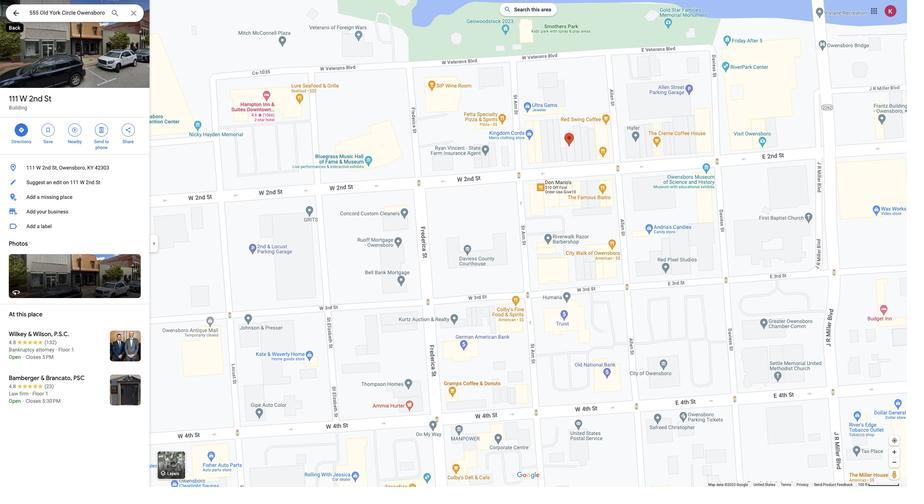 Task type: locate. For each thing, give the bounding box(es) containing it.
1 vertical spatial floor
[[32, 391, 44, 397]]

0 horizontal spatial this
[[16, 311, 26, 319]]

area
[[541, 7, 551, 12]]

0 vertical spatial 4.8
[[9, 340, 16, 346]]

st
[[44, 94, 52, 104], [96, 180, 100, 185]]

bankruptcy
[[9, 347, 34, 353]]


[[18, 126, 25, 134]]

111 up suggest
[[26, 165, 35, 171]]

1 vertical spatial open
[[9, 398, 21, 404]]

2 vertical spatial w
[[80, 180, 85, 185]]

place down on
[[60, 194, 72, 200]]

footer containing map data ©2023 google
[[708, 483, 858, 487]]

0 horizontal spatial floor
[[32, 391, 44, 397]]

1 horizontal spatial this
[[531, 7, 540, 12]]

send for send to phone
[[94, 139, 104, 144]]

⋅ for wilkey
[[22, 354, 24, 360]]

building
[[9, 105, 27, 111]]

a
[[37, 194, 40, 200], [37, 224, 40, 229]]

0 vertical spatial 2nd
[[29, 94, 43, 104]]

a left label
[[37, 224, 40, 229]]

place
[[60, 194, 72, 200], [28, 311, 42, 319]]

111 for st,
[[26, 165, 35, 171]]

· right 'firm'
[[30, 391, 31, 397]]

add inside add a missing place button
[[26, 194, 36, 200]]

100 ft button
[[858, 483, 899, 487]]

add left label
[[26, 224, 36, 229]]

0 horizontal spatial send
[[94, 139, 104, 144]]

& for wilson,
[[28, 331, 32, 338]]

send left product
[[814, 483, 822, 487]]

1 horizontal spatial &
[[41, 375, 45, 382]]

1 vertical spatial ·
[[30, 391, 31, 397]]

⋅ for bamberger
[[22, 398, 24, 404]]


[[98, 126, 105, 134]]

open down law
[[9, 398, 21, 404]]

add your business
[[26, 209, 68, 215]]

2nd inside 'suggest an edit on 111 w 2nd st' button
[[86, 180, 94, 185]]

1 ⋅ from the top
[[22, 354, 24, 360]]

1 vertical spatial a
[[37, 224, 40, 229]]

1 4.8 from the top
[[9, 340, 16, 346]]

0 horizontal spatial st
[[44, 94, 52, 104]]

privacy
[[797, 483, 809, 487]]

actions for 111 w 2nd st region
[[0, 118, 150, 154]]

business
[[48, 209, 68, 215]]

1 vertical spatial 2nd
[[42, 165, 51, 171]]

1 open from the top
[[9, 354, 21, 360]]

0 vertical spatial w
[[20, 94, 27, 104]]

1 vertical spatial place
[[28, 311, 42, 319]]

terms button
[[781, 483, 791, 487]]

2nd inside 111 w 2nd st building
[[29, 94, 43, 104]]

st up ''
[[44, 94, 52, 104]]

suggest
[[26, 180, 45, 185]]

st,
[[52, 165, 58, 171]]

this inside '111 w 2nd st' main content
[[16, 311, 26, 319]]

1 vertical spatial ⋅
[[22, 398, 24, 404]]

1 horizontal spatial st
[[96, 180, 100, 185]]

2 4.8 from the top
[[9, 384, 16, 390]]

2nd inside 111 w 2nd st, owensboro, ky 42303 button
[[42, 165, 51, 171]]

closes inside the "law firm · floor 1 open ⋅ closes 5:30 pm"
[[26, 398, 41, 404]]

1 vertical spatial this
[[16, 311, 26, 319]]

1 vertical spatial 1
[[45, 391, 48, 397]]

floor inside bankruptcy attorney · floor 1 open ⋅ closes 5 pm
[[58, 347, 70, 353]]

this right at
[[16, 311, 26, 319]]

111
[[9, 94, 18, 104], [26, 165, 35, 171], [70, 180, 79, 185]]

w up building
[[20, 94, 27, 104]]

· for wilson,
[[56, 347, 57, 353]]

open inside bankruptcy attorney · floor 1 open ⋅ closes 5 pm
[[9, 354, 21, 360]]

3 add from the top
[[26, 224, 36, 229]]

0 vertical spatial st
[[44, 94, 52, 104]]

0 vertical spatial place
[[60, 194, 72, 200]]

search
[[514, 7, 530, 12]]

a for label
[[37, 224, 40, 229]]

footer
[[708, 483, 858, 487]]

st inside 111 w 2nd st building
[[44, 94, 52, 104]]

nearby
[[68, 139, 82, 144]]

floor down p.s.c. at the bottom left of page
[[58, 347, 70, 353]]

0 vertical spatial add
[[26, 194, 36, 200]]

place up wilkey & wilson, p.s.c.
[[28, 311, 42, 319]]

send up phone
[[94, 139, 104, 144]]

open for wilkey & wilson, p.s.c.
[[9, 354, 21, 360]]

send for send product feedback
[[814, 483, 822, 487]]

0 vertical spatial open
[[9, 354, 21, 360]]

w
[[20, 94, 27, 104], [36, 165, 41, 171], [80, 180, 85, 185]]

1 vertical spatial 111
[[26, 165, 35, 171]]

w inside 111 w 2nd st building
[[20, 94, 27, 104]]

1 vertical spatial closes
[[26, 398, 41, 404]]

closes down bankruptcy
[[26, 354, 41, 360]]

111 w 2nd st main content
[[0, 0, 150, 487]]

google maps element
[[0, 0, 907, 487]]

floor for wilson,
[[58, 347, 70, 353]]

suggest an edit on 111 w 2nd st button
[[0, 175, 150, 190]]

1 closes from the top
[[26, 354, 41, 360]]

united states button
[[754, 483, 775, 487]]

100
[[858, 483, 864, 487]]

0 vertical spatial floor
[[58, 347, 70, 353]]

add for add a missing place
[[26, 194, 36, 200]]

1 horizontal spatial ·
[[56, 347, 57, 353]]

0 horizontal spatial 1
[[45, 391, 48, 397]]

0 horizontal spatial &
[[28, 331, 32, 338]]

feedback
[[837, 483, 853, 487]]

this
[[531, 7, 540, 12], [16, 311, 26, 319]]

zoom in image
[[892, 450, 897, 455]]

1
[[71, 347, 74, 353], [45, 391, 48, 397]]

2 vertical spatial 111
[[70, 180, 79, 185]]

0 vertical spatial 111
[[9, 94, 18, 104]]

· down (132)
[[56, 347, 57, 353]]

0 horizontal spatial ·
[[30, 391, 31, 397]]

closes inside bankruptcy attorney · floor 1 open ⋅ closes 5 pm
[[26, 354, 41, 360]]

show your location image
[[891, 438, 898, 444]]

closes
[[26, 354, 41, 360], [26, 398, 41, 404]]

4.8 down wilkey
[[9, 340, 16, 346]]

⋅ inside bankruptcy attorney · floor 1 open ⋅ closes 5 pm
[[22, 354, 24, 360]]

this left area
[[531, 7, 540, 12]]

data
[[716, 483, 724, 487]]

none field inside 555 old york circle owensboro, ky 42301 field
[[29, 8, 105, 17]]

add
[[26, 194, 36, 200], [26, 209, 36, 215], [26, 224, 36, 229]]

1 vertical spatial send
[[814, 483, 822, 487]]

(132)
[[45, 340, 57, 346]]

· inside the "law firm · floor 1 open ⋅ closes 5:30 pm"
[[30, 391, 31, 397]]

0 vertical spatial closes
[[26, 354, 41, 360]]

4.8
[[9, 340, 16, 346], [9, 384, 16, 390]]

1 inside the "law firm · floor 1 open ⋅ closes 5:30 pm"
[[45, 391, 48, 397]]

floor
[[58, 347, 70, 353], [32, 391, 44, 397]]

0 vertical spatial send
[[94, 139, 104, 144]]

save
[[43, 139, 53, 144]]

map
[[708, 483, 716, 487]]

closes for bamberger
[[26, 398, 41, 404]]

1 horizontal spatial floor
[[58, 347, 70, 353]]

floor inside the "law firm · floor 1 open ⋅ closes 5:30 pm"
[[32, 391, 44, 397]]

w right on
[[80, 180, 85, 185]]

1 a from the top
[[37, 194, 40, 200]]

missing
[[41, 194, 59, 200]]

4.8 stars 23 reviews image
[[9, 383, 54, 390]]

add your business link
[[0, 205, 150, 219]]

this inside search this area button
[[531, 7, 540, 12]]

owensboro,
[[59, 165, 86, 171]]

2nd
[[29, 94, 43, 104], [42, 165, 51, 171], [86, 180, 94, 185]]

st inside button
[[96, 180, 100, 185]]

closes down 'firm'
[[26, 398, 41, 404]]

2 open from the top
[[9, 398, 21, 404]]

at this place
[[9, 311, 42, 319]]

& up (23)
[[41, 375, 45, 382]]

1 for wilson,
[[71, 347, 74, 353]]

open down bankruptcy
[[9, 354, 21, 360]]

2 closes from the top
[[26, 398, 41, 404]]

1 right attorney
[[71, 347, 74, 353]]

⋅ down 'firm'
[[22, 398, 24, 404]]

1 horizontal spatial send
[[814, 483, 822, 487]]

edit
[[53, 180, 62, 185]]

1 vertical spatial st
[[96, 180, 100, 185]]

send inside 'button'
[[814, 483, 822, 487]]

this for at
[[16, 311, 26, 319]]

2 add from the top
[[26, 209, 36, 215]]

2 horizontal spatial w
[[80, 180, 85, 185]]

attorney
[[36, 347, 54, 353]]

1 inside bankruptcy attorney · floor 1 open ⋅ closes 5 pm
[[71, 347, 74, 353]]

1 vertical spatial 4.8
[[9, 384, 16, 390]]

1 vertical spatial add
[[26, 209, 36, 215]]

· inside bankruptcy attorney · floor 1 open ⋅ closes 5 pm
[[56, 347, 57, 353]]

share
[[123, 139, 134, 144]]

united states
[[754, 483, 775, 487]]

open
[[9, 354, 21, 360], [9, 398, 21, 404]]

add for add a label
[[26, 224, 36, 229]]

&
[[28, 331, 32, 338], [41, 375, 45, 382]]

1 horizontal spatial 111
[[26, 165, 35, 171]]

None field
[[29, 8, 105, 17]]

1 horizontal spatial w
[[36, 165, 41, 171]]

1 down (23)
[[45, 391, 48, 397]]

privacy button
[[797, 483, 809, 487]]

firm
[[19, 391, 29, 397]]

0 vertical spatial &
[[28, 331, 32, 338]]

0 vertical spatial 1
[[71, 347, 74, 353]]

add left the 'your'
[[26, 209, 36, 215]]

& up 4.8 stars 132 reviews image
[[28, 331, 32, 338]]

0 horizontal spatial 111
[[9, 94, 18, 104]]

a left missing
[[37, 194, 40, 200]]

2 a from the top
[[37, 224, 40, 229]]

2nd for st
[[29, 94, 43, 104]]

law firm · floor 1 open ⋅ closes 5:30 pm
[[9, 391, 61, 404]]

open for bamberger & brancato, psc
[[9, 398, 21, 404]]

open inside the "law firm · floor 1 open ⋅ closes 5:30 pm"
[[9, 398, 21, 404]]

2 vertical spatial add
[[26, 224, 36, 229]]

floor down 4.8 stars 23 reviews image in the bottom left of the page
[[32, 391, 44, 397]]

send inside send to phone
[[94, 139, 104, 144]]

·
[[56, 347, 57, 353], [30, 391, 31, 397]]

1 vertical spatial w
[[36, 165, 41, 171]]

1 add from the top
[[26, 194, 36, 200]]

0 horizontal spatial w
[[20, 94, 27, 104]]

1 horizontal spatial 1
[[71, 347, 74, 353]]

⋅ down bankruptcy
[[22, 354, 24, 360]]

add for add your business
[[26, 209, 36, 215]]

ft
[[865, 483, 868, 487]]

add inside add a label button
[[26, 224, 36, 229]]

0 vertical spatial a
[[37, 194, 40, 200]]

4.8 up law
[[9, 384, 16, 390]]

⋅ inside the "law firm · floor 1 open ⋅ closes 5:30 pm"
[[22, 398, 24, 404]]

111 right on
[[70, 180, 79, 185]]

closes for wilkey
[[26, 354, 41, 360]]

add down suggest
[[26, 194, 36, 200]]

2 vertical spatial 2nd
[[86, 180, 94, 185]]

1 horizontal spatial place
[[60, 194, 72, 200]]

0 vertical spatial ⋅
[[22, 354, 24, 360]]

0 vertical spatial ·
[[56, 347, 57, 353]]

search this area
[[514, 7, 551, 12]]

w up suggest
[[36, 165, 41, 171]]

send
[[94, 139, 104, 144], [814, 483, 822, 487]]

2 ⋅ from the top
[[22, 398, 24, 404]]

st down 42303
[[96, 180, 100, 185]]

111 inside 111 w 2nd st building
[[9, 94, 18, 104]]

an
[[46, 180, 52, 185]]

1 vertical spatial &
[[41, 375, 45, 382]]

111 up building
[[9, 94, 18, 104]]

0 vertical spatial this
[[531, 7, 540, 12]]

4.8 stars 132 reviews image
[[9, 339, 57, 346]]

⋅
[[22, 354, 24, 360], [22, 398, 24, 404]]

add inside add your business link
[[26, 209, 36, 215]]

at
[[9, 311, 15, 319]]



Task type: describe. For each thing, give the bounding box(es) containing it.
add a missing place button
[[0, 190, 150, 205]]

1 for brancato,
[[45, 391, 48, 397]]

 search field
[[6, 4, 144, 23]]

©2023
[[725, 483, 736, 487]]

place inside button
[[60, 194, 72, 200]]

search this area button
[[500, 3, 557, 16]]

phone
[[95, 145, 108, 150]]

& for brancato,
[[41, 375, 45, 382]]


[[125, 126, 131, 134]]

ky
[[87, 165, 94, 171]]

united
[[754, 483, 764, 487]]

google
[[737, 483, 748, 487]]

bamberger
[[9, 375, 39, 382]]


[[71, 126, 78, 134]]


[[12, 8, 21, 18]]

add a label button
[[0, 219, 150, 234]]

footer inside 'google maps' element
[[708, 483, 858, 487]]

111 w 2nd st building
[[9, 94, 52, 111]]

· for brancato,
[[30, 391, 31, 397]]

states
[[765, 483, 775, 487]]

wilkey & wilson, p.s.c.
[[9, 331, 69, 338]]

wilson,
[[33, 331, 53, 338]]

p.s.c.
[[54, 331, 69, 338]]

5 pm
[[42, 354, 54, 360]]

suggest an edit on 111 w 2nd st
[[26, 180, 100, 185]]

 button
[[6, 4, 26, 23]]

a for missing
[[37, 194, 40, 200]]

google account: kenny nguyen  
(kenny.nguyen@adept.ai) image
[[885, 5, 896, 17]]

0 horizontal spatial place
[[28, 311, 42, 319]]


[[45, 126, 51, 134]]

w for st
[[20, 94, 27, 104]]

floor for brancato,
[[32, 391, 44, 397]]

wilkey
[[9, 331, 27, 338]]

111 w 2nd st, owensboro, ky 42303 button
[[0, 161, 150, 175]]

send product feedback button
[[814, 483, 853, 487]]

2nd for st,
[[42, 165, 51, 171]]

collapse side panel image
[[150, 240, 158, 248]]

w for st,
[[36, 165, 41, 171]]

psc
[[73, 375, 85, 382]]

100 ft
[[858, 483, 868, 487]]

send to phone
[[94, 139, 109, 150]]

555 Old York Circle Owensboro, KY 42301 field
[[6, 4, 144, 22]]

label
[[41, 224, 52, 229]]

111 w 2nd st, owensboro, ky 42303
[[26, 165, 109, 171]]

42303
[[95, 165, 109, 171]]

brancato,
[[46, 375, 72, 382]]

add a label
[[26, 224, 52, 229]]

bankruptcy attorney · floor 1 open ⋅ closes 5 pm
[[9, 347, 74, 360]]

this for search
[[531, 7, 540, 12]]

4.8 for bamberger
[[9, 384, 16, 390]]

5:30 pm
[[42, 398, 61, 404]]

4.8 for wilkey
[[9, 340, 16, 346]]

layers
[[167, 472, 179, 477]]

111 for st
[[9, 94, 18, 104]]

on
[[63, 180, 69, 185]]

zoom out image
[[892, 460, 897, 465]]

photos
[[9, 240, 28, 248]]

to
[[105, 139, 109, 144]]

bamberger & brancato, psc
[[9, 375, 85, 382]]

(23)
[[45, 384, 54, 390]]

2 horizontal spatial 111
[[70, 180, 79, 185]]

terms
[[781, 483, 791, 487]]

add a missing place
[[26, 194, 72, 200]]

map data ©2023 google
[[708, 483, 748, 487]]

your
[[37, 209, 47, 215]]

product
[[823, 483, 836, 487]]

send product feedback
[[814, 483, 853, 487]]

show street view coverage image
[[889, 469, 900, 480]]

directions
[[12, 139, 31, 144]]

law
[[9, 391, 18, 397]]



Task type: vqa. For each thing, say whether or not it's contained in the screenshot.
the topmost Floor
yes



